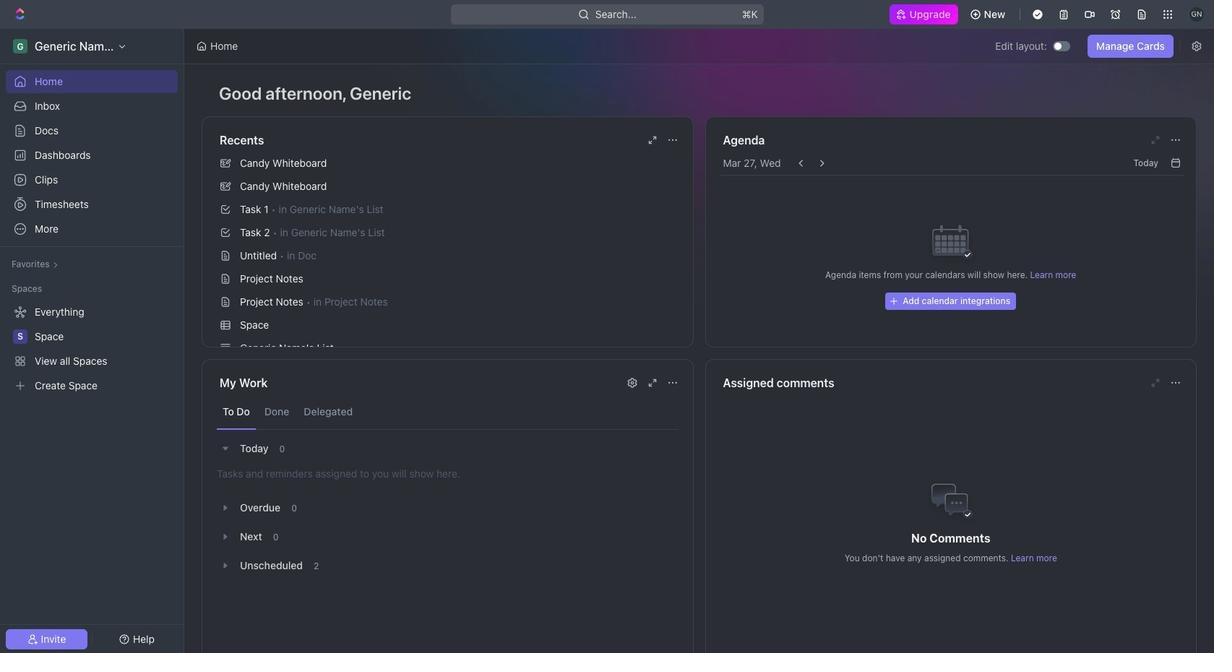 Task type: vqa. For each thing, say whether or not it's contained in the screenshot.
tree
yes



Task type: describe. For each thing, give the bounding box(es) containing it.
space, , element
[[13, 330, 27, 344]]



Task type: locate. For each thing, give the bounding box(es) containing it.
tree
[[6, 301, 178, 398]]

sidebar navigation
[[0, 29, 187, 654]]

tab list
[[217, 395, 679, 430]]

tree inside sidebar navigation
[[6, 301, 178, 398]]

generic name's workspace, , element
[[13, 39, 27, 54]]



